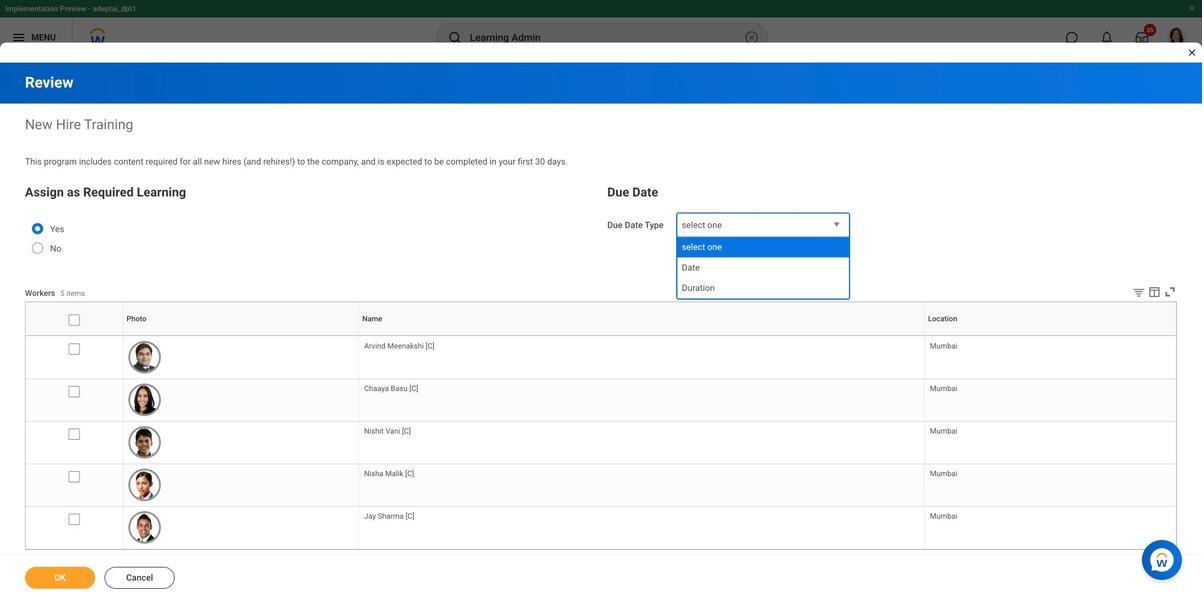 Task type: vqa. For each thing, say whether or not it's contained in the screenshot.
Toolbar
yes



Task type: describe. For each thing, give the bounding box(es) containing it.
1 group from the left
[[25, 183, 595, 270]]

3 mumbai element from the top
[[930, 425, 958, 436]]

row element
[[26, 302, 1179, 336]]

mumbai element for nisha malik [c] element
[[930, 467, 958, 478]]

select to filter grid data image
[[1132, 286, 1146, 299]]

mumbai element for chaaya basu [c] element
[[930, 382, 958, 393]]

close review image
[[1187, 48, 1197, 58]]

due date type list box
[[678, 237, 849, 299]]

chaaya basu [c] element
[[364, 382, 418, 393]]

2 group from the left
[[607, 183, 1177, 238]]

employee's photo (chaaya basu [c]) image
[[128, 384, 161, 416]]

fullscreen image
[[1164, 285, 1177, 299]]

employee's photo (nisha malik [c]) image
[[128, 469, 161, 502]]

inbox large image
[[1136, 31, 1148, 44]]

mumbai element for jay sharma [c] element
[[930, 510, 958, 521]]



Task type: locate. For each thing, give the bounding box(es) containing it.
close environment banner image
[[1189, 4, 1196, 12]]

employee's photo (arvind meenakshi [c]) image
[[128, 341, 161, 374]]

jay sharma [c] element
[[364, 510, 414, 521]]

dialog
[[0, 0, 1202, 601]]

date element
[[682, 262, 700, 274]]

nisha malik [c] element
[[364, 467, 414, 478]]

select one element
[[682, 242, 722, 253]]

employee's photo (nishit vani [c]) image
[[128, 426, 161, 459]]

main content
[[0, 63, 1202, 601]]

notifications large image
[[1101, 31, 1113, 44]]

search image
[[447, 30, 462, 45]]

column header
[[26, 336, 123, 337]]

5 mumbai element from the top
[[930, 510, 958, 521]]

click to view/edit grid preferences image
[[1148, 285, 1162, 299]]

1 mumbai element from the top
[[930, 339, 958, 351]]

2 mumbai element from the top
[[930, 382, 958, 393]]

nishit vani [c] element
[[364, 425, 411, 436]]

employee's photo (jay sharma [c]) image
[[128, 512, 161, 544]]

profile logan mcneil element
[[1160, 24, 1195, 51]]

toolbar
[[1123, 285, 1177, 302]]

duration element
[[682, 283, 715, 294]]

mumbai element
[[930, 339, 958, 351], [930, 382, 958, 393], [930, 425, 958, 436], [930, 467, 958, 478], [930, 510, 958, 521]]

4 mumbai element from the top
[[930, 467, 958, 478]]

mumbai element for arvind meenakshi [c] element
[[930, 339, 958, 351]]

x circle image
[[744, 30, 759, 45]]

0 horizontal spatial group
[[25, 183, 595, 270]]

banner
[[0, 0, 1202, 58]]

1 horizontal spatial group
[[607, 183, 1177, 238]]

workday assistant region
[[1142, 535, 1187, 581]]

arvind meenakshi [c] element
[[364, 339, 435, 351]]

group
[[25, 183, 595, 270], [607, 183, 1177, 238]]



